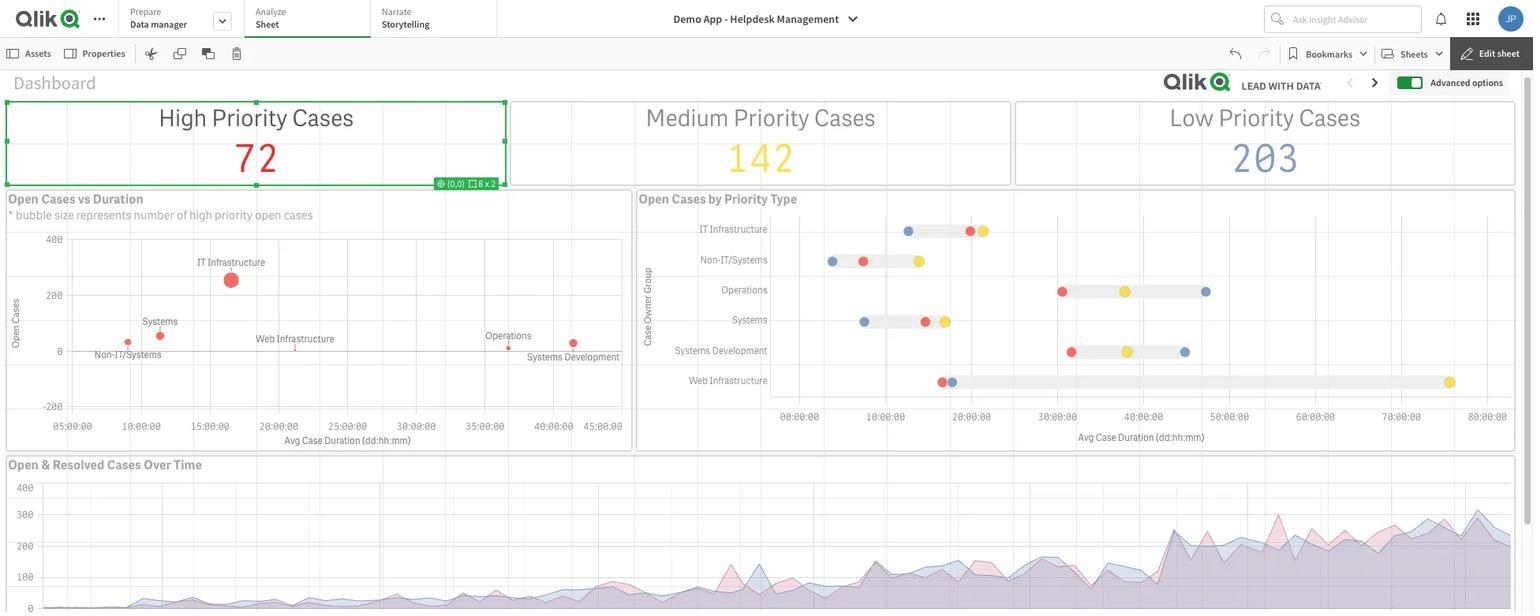 Task type: locate. For each thing, give the bounding box(es) containing it.
priority
[[212, 103, 287, 133], [733, 103, 809, 133], [1218, 103, 1294, 133], [724, 191, 768, 208]]

medium
[[646, 103, 729, 133]]

open inside open cases vs duration * bubble size represents number of high priority open cases
[[8, 191, 39, 208]]

demo app - helpdesk management button
[[664, 6, 869, 32]]

Ask Insight Advisor text field
[[1290, 6, 1421, 32]]

undo image
[[1229, 47, 1242, 60]]

james peterson image
[[1498, 6, 1524, 32]]

low
[[1170, 103, 1214, 133]]

cases
[[292, 103, 354, 133], [814, 103, 876, 133], [1299, 103, 1360, 133], [41, 191, 75, 208], [672, 191, 706, 208], [107, 456, 141, 473]]

application containing 72
[[0, 0, 1533, 612]]

priority inside medium priority cases 142
[[733, 103, 809, 133]]

142
[[726, 133, 795, 184]]

cases inside "high priority cases 72"
[[292, 103, 354, 133]]

prepare data manager
[[130, 6, 187, 30]]

cases inside open cases vs duration * bubble size represents number of high priority open cases
[[41, 191, 75, 208]]

delete image
[[230, 47, 243, 60]]

priority inside low priority cases 203
[[1218, 103, 1294, 133]]

management
[[777, 12, 839, 26]]

cases
[[284, 208, 313, 223]]

manager
[[151, 18, 187, 30]]

open
[[8, 191, 39, 208], [638, 191, 669, 208], [8, 456, 39, 473]]

high priority cases 72
[[159, 103, 354, 184]]

open cases by priority type
[[638, 191, 797, 208]]

narrate storytelling
[[382, 6, 430, 30]]

demo app - helpdesk management
[[673, 12, 839, 26]]

open for open & resolved cases over time
[[8, 456, 39, 473]]

priority for 72
[[212, 103, 287, 133]]

tab list
[[118, 0, 503, 39]]

priority for 203
[[1218, 103, 1294, 133]]

of
[[177, 208, 187, 223]]

resolved
[[53, 456, 104, 473]]

72
[[233, 133, 279, 184]]

duration
[[93, 191, 143, 208]]

priority
[[215, 208, 253, 223]]

cut image
[[145, 47, 157, 60]]

over
[[144, 456, 171, 473]]

high
[[159, 103, 207, 133]]

assets
[[25, 47, 51, 59]]

vs
[[78, 191, 90, 208]]

size
[[54, 208, 74, 223]]

open left the &
[[8, 456, 39, 473]]

assets button
[[3, 41, 57, 66]]

open left by
[[638, 191, 669, 208]]

helpdesk
[[730, 12, 775, 26]]

(0,0)
[[445, 178, 469, 189]]

cases inside medium priority cases 142
[[814, 103, 876, 133]]

advanced
[[1431, 76, 1470, 88]]

low priority cases 203
[[1170, 103, 1360, 184]]

storytelling
[[382, 18, 430, 30]]

-
[[724, 12, 728, 26]]

sheets
[[1401, 48, 1428, 60]]

demo
[[673, 12, 701, 26]]

app
[[703, 12, 722, 26]]

open & resolved cases over time
[[8, 456, 202, 473]]

open left size
[[8, 191, 39, 208]]

properties button
[[60, 41, 131, 66]]

application
[[0, 0, 1533, 612]]

data
[[130, 18, 149, 30]]

tab list containing prepare
[[118, 0, 503, 39]]

bookmarks button
[[1284, 41, 1371, 66]]

high
[[189, 208, 212, 223]]

priority inside "high priority cases 72"
[[212, 103, 287, 133]]



Task type: describe. For each thing, give the bounding box(es) containing it.
bubble
[[16, 208, 52, 223]]

open cases vs duration * bubble size represents number of high priority open cases
[[8, 191, 313, 223]]

edit sheet
[[1479, 47, 1520, 59]]

bookmarks
[[1306, 48, 1352, 60]]

x
[[485, 178, 489, 189]]

options
[[1472, 76, 1503, 88]]

type
[[770, 191, 797, 208]]

time
[[174, 456, 202, 473]]

open
[[255, 208, 281, 223]]

edit
[[1479, 47, 1495, 59]]

*
[[8, 208, 13, 223]]

edit sheet button
[[1450, 37, 1533, 70]]

&
[[41, 456, 50, 473]]

narrate
[[382, 6, 412, 17]]

advanced options
[[1431, 76, 1503, 88]]

sheet
[[256, 18, 279, 30]]

properties
[[83, 47, 125, 59]]

copy image
[[173, 47, 186, 60]]

open for open cases by priority type
[[638, 191, 669, 208]]

next sheet: performance image
[[1369, 76, 1382, 89]]

priority for 142
[[733, 103, 809, 133]]

2
[[491, 178, 496, 189]]

203
[[1230, 133, 1300, 184]]

cases inside low priority cases 203
[[1299, 103, 1360, 133]]

sheets button
[[1378, 41, 1447, 66]]

prepare
[[130, 6, 161, 17]]

paste image
[[202, 47, 214, 60]]

8 x 2
[[476, 178, 496, 189]]

sheet
[[1497, 47, 1520, 59]]

8
[[478, 178, 483, 189]]

number
[[134, 208, 174, 223]]

open for open cases vs duration * bubble size represents number of high priority open cases
[[8, 191, 39, 208]]

medium priority cases 142
[[646, 103, 876, 184]]

by
[[708, 191, 722, 208]]

analyze
[[256, 6, 286, 17]]

analyze sheet
[[256, 6, 286, 30]]

represents
[[76, 208, 131, 223]]



Task type: vqa. For each thing, say whether or not it's contained in the screenshot.
-
yes



